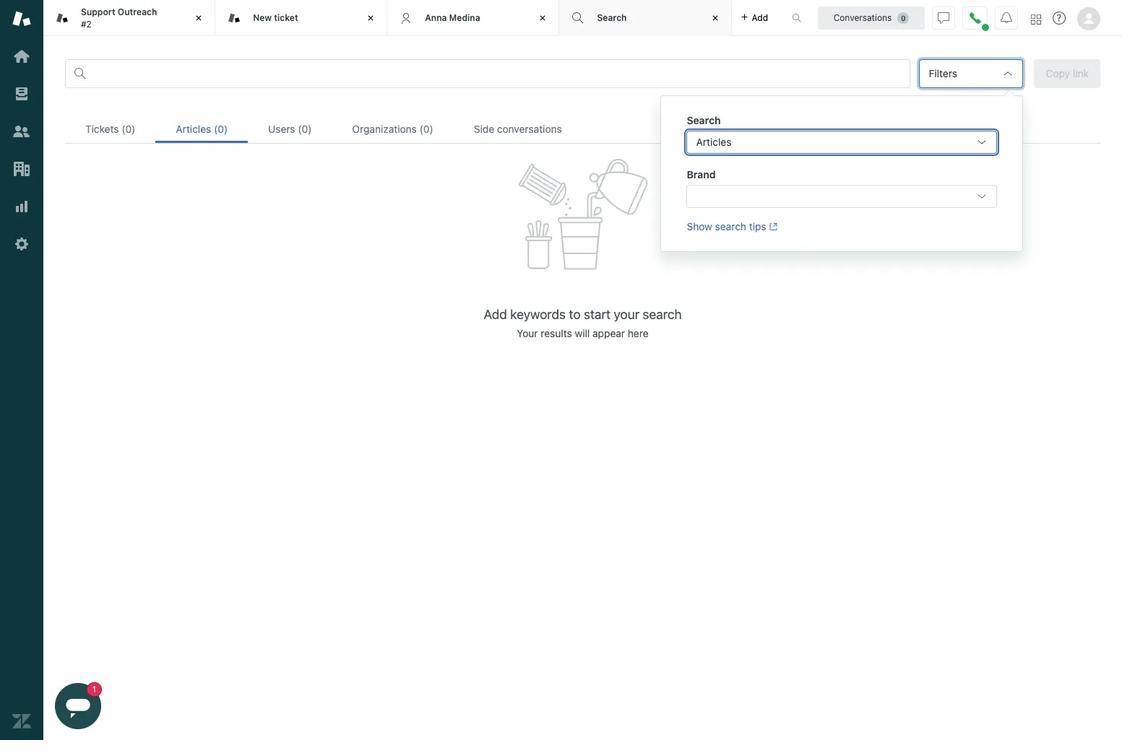 Task type: locate. For each thing, give the bounding box(es) containing it.
(opens in a new tab) image
[[767, 223, 778, 231]]

your
[[517, 328, 538, 340]]

new ticket
[[253, 12, 298, 23]]

new
[[253, 12, 272, 23]]

close image inside new ticket tab
[[364, 11, 378, 25]]

search up here
[[643, 307, 682, 323]]

zendesk products image
[[1031, 14, 1041, 24]]

(0) inside tab
[[122, 123, 135, 135]]

search
[[597, 12, 627, 23], [687, 114, 721, 126]]

articles for articles (0)
[[176, 123, 211, 135]]

1 vertical spatial search
[[643, 307, 682, 323]]

1 close image from the left
[[364, 11, 378, 25]]

conversations
[[497, 123, 562, 135]]

show search tips
[[687, 220, 767, 233]]

2 (0) from the left
[[214, 123, 228, 135]]

1 horizontal spatial articles
[[696, 136, 732, 148]]

articles (0)
[[176, 123, 228, 135]]

articles
[[176, 123, 211, 135], [696, 136, 732, 148]]

link
[[1073, 67, 1089, 80]]

organizations
[[352, 123, 417, 135]]

0 horizontal spatial search
[[597, 12, 627, 23]]

close image inside search tab
[[708, 11, 722, 25]]

close image left anna
[[364, 11, 378, 25]]

views image
[[12, 85, 31, 103]]

here
[[628, 328, 649, 340]]

1 horizontal spatial search
[[715, 220, 747, 233]]

(0) right tickets
[[122, 123, 135, 135]]

articles inside popup button
[[696, 136, 732, 148]]

outreach
[[118, 7, 157, 17]]

0 vertical spatial articles
[[176, 123, 211, 135]]

search left tips
[[715, 220, 747, 233]]

close image
[[192, 11, 206, 25], [536, 11, 550, 25]]

add keywords to start your search your results will appear here
[[484, 307, 682, 340]]

notifications image
[[1001, 12, 1013, 23]]

admin image
[[12, 235, 31, 254]]

(0)
[[122, 123, 135, 135], [214, 123, 228, 135], [298, 123, 312, 135], [420, 123, 433, 135]]

medina
[[449, 12, 480, 23]]

0 vertical spatial search
[[715, 220, 747, 233]]

brand element
[[687, 185, 998, 208]]

2 close image from the left
[[536, 11, 550, 25]]

close image for search
[[708, 11, 722, 25]]

articles for articles
[[696, 136, 732, 148]]

articles button
[[687, 131, 998, 154]]

1 vertical spatial search
[[687, 114, 721, 126]]

search
[[715, 220, 747, 233], [643, 307, 682, 323]]

support
[[81, 7, 115, 17]]

3 (0) from the left
[[298, 123, 312, 135]]

tab
[[43, 0, 215, 36]]

side conversations
[[474, 123, 562, 135]]

close image for new ticket
[[364, 11, 378, 25]]

(0) right the organizations
[[420, 123, 433, 135]]

0 vertical spatial search
[[597, 12, 627, 23]]

search inside tab
[[597, 12, 627, 23]]

support outreach #2
[[81, 7, 157, 29]]

0 horizontal spatial search
[[643, 307, 682, 323]]

1 vertical spatial articles
[[696, 136, 732, 148]]

show
[[687, 220, 713, 233]]

4 (0) from the left
[[420, 123, 433, 135]]

close image left add popup button
[[708, 11, 722, 25]]

tickets
[[85, 123, 119, 135]]

2 close image from the left
[[708, 11, 722, 25]]

search inside add keywords to start your search your results will appear here
[[643, 307, 682, 323]]

organizations image
[[12, 160, 31, 179]]

(0) for tickets (0)
[[122, 123, 135, 135]]

will
[[575, 328, 590, 340]]

(0) left users at the left top of the page
[[214, 123, 228, 135]]

button displays agent's chat status as invisible. image
[[938, 12, 950, 23]]

0 horizontal spatial close image
[[192, 11, 206, 25]]

start
[[584, 307, 611, 323]]

users (0) tab
[[248, 115, 332, 143]]

tab list
[[65, 115, 1101, 144]]

articles inside tab
[[176, 123, 211, 135]]

(0) right users at the left top of the page
[[298, 123, 312, 135]]

copy link button
[[1035, 59, 1101, 88]]

results
[[541, 328, 572, 340]]

to
[[569, 307, 581, 323]]

anna medina tab
[[388, 0, 560, 36]]

keywords
[[510, 307, 566, 323]]

tickets (0) tab
[[65, 115, 156, 143]]

(0) for organizations (0)
[[420, 123, 433, 135]]

1 (0) from the left
[[122, 123, 135, 135]]

zendesk image
[[12, 713, 31, 731]]

close image
[[364, 11, 378, 25], [708, 11, 722, 25]]

1 horizontal spatial close image
[[708, 11, 722, 25]]

0 horizontal spatial close image
[[364, 11, 378, 25]]

0 horizontal spatial articles
[[176, 123, 211, 135]]

(0) for users (0)
[[298, 123, 312, 135]]

1 horizontal spatial close image
[[536, 11, 550, 25]]

zendesk support image
[[12, 9, 31, 28]]

copy
[[1046, 67, 1070, 80]]

customers image
[[12, 122, 31, 141]]



Task type: describe. For each thing, give the bounding box(es) containing it.
close image inside anna medina "tab"
[[536, 11, 550, 25]]

#2
[[81, 18, 92, 29]]

conversations button
[[818, 6, 925, 29]]

get started image
[[12, 47, 31, 66]]

appear
[[593, 328, 625, 340]]

copy link
[[1046, 67, 1089, 80]]

show search tips link
[[687, 220, 778, 233]]

tickets (0)
[[85, 123, 135, 135]]

tips
[[749, 220, 767, 233]]

anna medina
[[425, 12, 480, 23]]

your
[[614, 307, 640, 323]]

filters
[[929, 67, 958, 80]]

new ticket tab
[[215, 0, 388, 36]]

users (0)
[[268, 123, 312, 135]]

1 horizontal spatial search
[[687, 114, 721, 126]]

organizations (0) tab
[[332, 115, 454, 143]]

search tab
[[560, 0, 732, 36]]

conversations
[[834, 12, 892, 23]]

tab list containing tickets (0)
[[65, 115, 1101, 144]]

(0) for articles (0)
[[214, 123, 228, 135]]

add
[[484, 307, 507, 323]]

ticket
[[274, 12, 298, 23]]

side
[[474, 123, 494, 135]]

main element
[[0, 0, 43, 741]]

1 close image from the left
[[192, 11, 206, 25]]

filters button
[[920, 59, 1024, 88]]

side conversations tab
[[454, 115, 582, 143]]

add
[[752, 12, 768, 23]]

tab containing support outreach
[[43, 0, 215, 36]]

reporting image
[[12, 197, 31, 216]]

anna
[[425, 12, 447, 23]]

get help image
[[1053, 12, 1066, 25]]

tabs tab list
[[43, 0, 777, 36]]

users
[[268, 123, 295, 135]]

add button
[[732, 0, 777, 35]]

brand
[[687, 168, 716, 181]]

articles (0) tab
[[156, 115, 248, 143]]

organizations (0)
[[352, 123, 433, 135]]



Task type: vqa. For each thing, say whether or not it's contained in the screenshot.
GET STARTED 'icon'
yes



